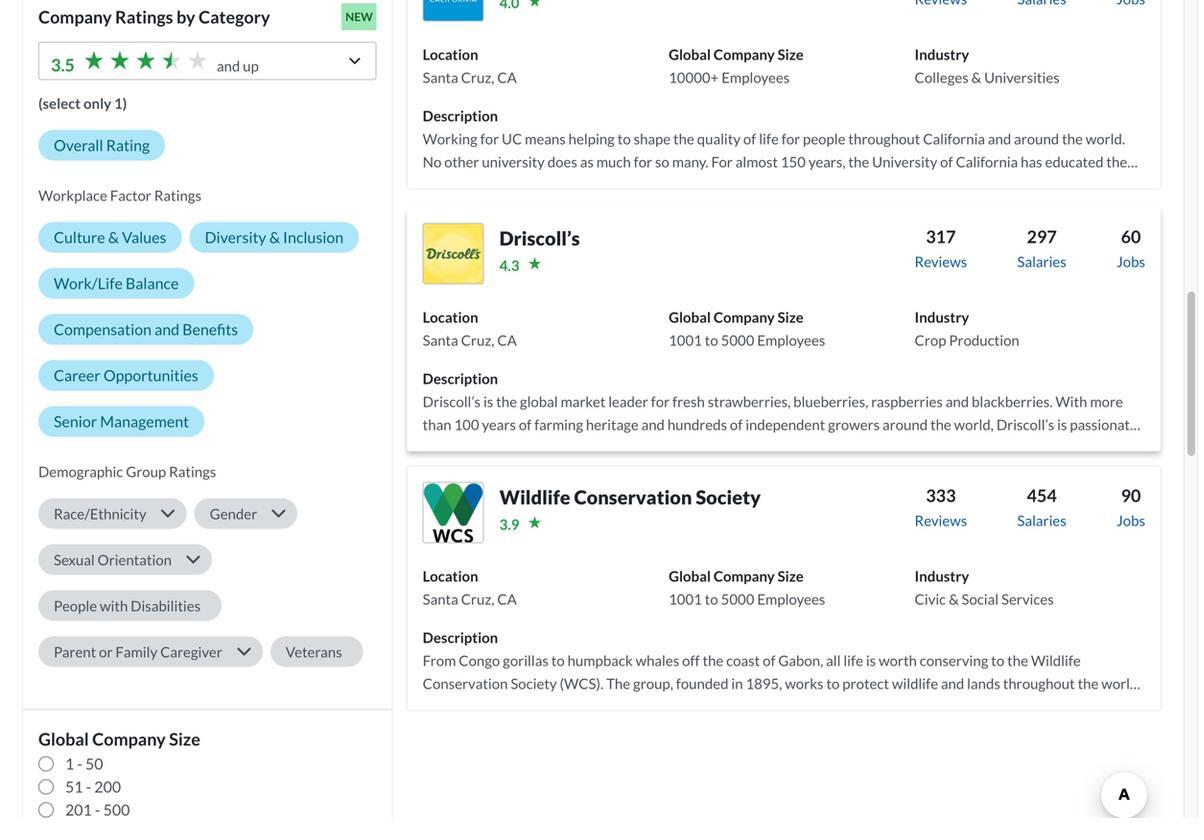 Task type: vqa. For each thing, say whether or not it's contained in the screenshot.


Task type: describe. For each thing, give the bounding box(es) containing it.
people
[[54, 597, 97, 615]]

global company size 1001 to 5000 employees for wildlife conservation society
[[669, 568, 826, 608]]

civic
[[915, 591, 946, 608]]

0 vertical spatial ratings
[[115, 6, 173, 27]]

sexual
[[54, 551, 95, 569]]

or
[[99, 643, 113, 661]]

333 reviews
[[915, 485, 967, 529]]

size for industry civic & social services
[[778, 568, 804, 585]]

1 - 50
[[65, 755, 103, 773]]

- for 1
[[77, 755, 82, 773]]

global company size
[[38, 729, 200, 750]]

317
[[926, 226, 956, 247]]

jobs for wildlife conservation society
[[1117, 512, 1146, 529]]

wildlife
[[500, 486, 571, 509]]

1)
[[114, 95, 127, 112]]

and up
[[217, 57, 259, 74]]

conservation
[[574, 486, 692, 509]]

company ratings by category
[[38, 6, 270, 27]]

services
[[1002, 591, 1054, 608]]

values
[[122, 228, 166, 247]]

category
[[199, 6, 270, 27]]

by
[[177, 6, 195, 27]]

1 description from the top
[[423, 107, 498, 124]]

50
[[85, 755, 103, 773]]

global for industry crop production
[[669, 309, 711, 326]]

company for industry colleges & universities
[[714, 46, 775, 63]]

& inside button
[[269, 228, 280, 247]]

caregiver
[[160, 643, 222, 661]]

90
[[1121, 485, 1141, 506]]

size for industry crop production
[[778, 309, 804, 326]]

culture
[[54, 228, 105, 247]]

454 salaries
[[1018, 485, 1067, 529]]

employees for wildlife conservation society
[[757, 591, 826, 608]]

only
[[83, 95, 111, 112]]

work/life balance
[[54, 274, 179, 293]]

senior management
[[54, 412, 189, 431]]

1001 for wildlife conservation society
[[669, 591, 702, 608]]

compensation and benefits
[[54, 320, 238, 339]]

family
[[116, 643, 158, 661]]

10000+
[[669, 69, 719, 86]]

1
[[65, 755, 74, 773]]

(select
[[38, 95, 81, 112]]

global company size 1001 to 5000 employees for driscoll's
[[669, 309, 826, 349]]

santa for wildlife conservation society
[[423, 591, 458, 608]]

driscoll's
[[500, 227, 580, 250]]

wildlife conservation society
[[500, 486, 761, 509]]

disabilities
[[131, 597, 201, 615]]

333
[[926, 485, 956, 506]]

ratings for factor
[[154, 187, 201, 204]]

university of california image
[[423, 0, 484, 22]]

rating
[[106, 136, 150, 155]]

1 location from the top
[[423, 46, 478, 63]]

parent
[[54, 643, 96, 661]]

workplace factor ratings
[[38, 187, 201, 204]]

crop
[[915, 332, 947, 349]]

1001 for driscoll's
[[669, 332, 702, 349]]

production
[[949, 332, 1020, 349]]

global for industry colleges & universities
[[669, 46, 711, 63]]

compensation and benefits button
[[38, 314, 254, 345]]

location santa cruz, ca for wildlife conservation society
[[423, 568, 517, 608]]

1 ca from the top
[[497, 69, 517, 86]]

industry for driscoll's
[[915, 309, 969, 326]]

with
[[100, 597, 128, 615]]

universities
[[985, 69, 1060, 86]]

management
[[100, 412, 189, 431]]

gender
[[210, 505, 257, 522]]

- for 51
[[86, 778, 91, 796]]

to for wildlife conservation society
[[705, 591, 718, 608]]

ca for wildlife conservation society
[[497, 591, 517, 608]]

to for driscoll's
[[705, 332, 718, 349]]

diversity & inclusion button
[[189, 222, 359, 253]]

senior management button
[[38, 406, 204, 437]]

demographic
[[38, 463, 123, 480]]

cruz, for driscoll's
[[461, 332, 495, 349]]

industry for wildlife conservation society
[[915, 568, 969, 585]]

social
[[962, 591, 999, 608]]

overall rating button
[[38, 130, 165, 161]]

industry colleges & universities
[[915, 46, 1060, 86]]

diversity
[[205, 228, 266, 247]]

work/life balance button
[[38, 268, 194, 299]]

1 location santa cruz, ca from the top
[[423, 46, 517, 86]]

work/life
[[54, 274, 123, 293]]

location santa cruz, ca for driscoll's
[[423, 309, 517, 349]]

career
[[54, 366, 101, 385]]

5000 for wildlife conservation society
[[721, 591, 755, 608]]

& inside button
[[108, 228, 119, 247]]

overall
[[54, 136, 103, 155]]

global company size 10000+ employees
[[669, 46, 804, 86]]

51 - 200
[[65, 778, 121, 796]]



Task type: locate. For each thing, give the bounding box(es) containing it.
2 location santa cruz, ca from the top
[[423, 309, 517, 349]]

2 industry from the top
[[915, 309, 969, 326]]

ratings for group
[[169, 463, 216, 480]]

ratings
[[115, 6, 173, 27], [154, 187, 201, 204], [169, 463, 216, 480]]

global for industry civic & social services
[[669, 568, 711, 585]]

factor
[[110, 187, 151, 204]]

2 vertical spatial location
[[423, 568, 478, 585]]

1 vertical spatial jobs
[[1117, 512, 1146, 529]]

reviews down 317
[[915, 253, 967, 270]]

& left values
[[108, 228, 119, 247]]

cruz,
[[461, 69, 495, 86], [461, 332, 495, 349], [461, 591, 495, 608]]

ratings right group
[[169, 463, 216, 480]]

& right colleges
[[972, 69, 982, 86]]

1 jobs from the top
[[1117, 253, 1146, 270]]

salaries for wildlife conservation society
[[1018, 512, 1067, 529]]

jobs
[[1117, 253, 1146, 270], [1117, 512, 1146, 529]]

industry civic & social services
[[915, 568, 1054, 608]]

1 vertical spatial location
[[423, 309, 478, 326]]

overall rating
[[54, 136, 150, 155]]

-
[[77, 755, 82, 773], [86, 778, 91, 796]]

1 industry from the top
[[915, 46, 969, 63]]

1 1001 from the top
[[669, 332, 702, 349]]

jobs down "60" at right top
[[1117, 253, 1146, 270]]

cruz, down "wildlife conservation society" image
[[461, 591, 495, 608]]

1001
[[669, 332, 702, 349], [669, 591, 702, 608]]

3 industry from the top
[[915, 568, 969, 585]]

size for industry colleges & universities
[[778, 46, 804, 63]]

3.5
[[51, 54, 75, 75]]

benefits
[[182, 320, 238, 339]]

industry up colleges
[[915, 46, 969, 63]]

1 salaries from the top
[[1018, 253, 1067, 270]]

wildlife conservation society image
[[423, 482, 484, 544]]

society
[[696, 486, 761, 509]]

0 vertical spatial description
[[423, 107, 498, 124]]

0 vertical spatial to
[[705, 332, 718, 349]]

60
[[1121, 226, 1141, 247]]

santa down "wildlife conservation society" image
[[423, 591, 458, 608]]

2 to from the top
[[705, 591, 718, 608]]

1 vertical spatial santa
[[423, 332, 458, 349]]

culture & values button
[[38, 222, 182, 253]]

2 jobs from the top
[[1117, 512, 1146, 529]]

inclusion
[[283, 228, 344, 247]]

culture & values
[[54, 228, 166, 247]]

global inside global company size 10000+ employees
[[669, 46, 711, 63]]

1 santa from the top
[[423, 69, 458, 86]]

& inside industry civic & social services
[[949, 591, 959, 608]]

employees inside global company size 10000+ employees
[[722, 69, 790, 86]]

0 vertical spatial employees
[[722, 69, 790, 86]]

2 vertical spatial industry
[[915, 568, 969, 585]]

2 salaries from the top
[[1018, 512, 1067, 529]]

297
[[1027, 226, 1057, 247]]

salaries for driscoll's
[[1018, 253, 1067, 270]]

group
[[126, 463, 166, 480]]

1 vertical spatial location santa cruz, ca
[[423, 309, 517, 349]]

location
[[423, 46, 478, 63], [423, 309, 478, 326], [423, 568, 478, 585]]

industry
[[915, 46, 969, 63], [915, 309, 969, 326], [915, 568, 969, 585]]

1 reviews from the top
[[915, 253, 967, 270]]

industry inside industry colleges & universities
[[915, 46, 969, 63]]

reviews for wildlife conservation society
[[915, 512, 967, 529]]

1 vertical spatial 5000
[[721, 591, 755, 608]]

1 vertical spatial ratings
[[154, 187, 201, 204]]

location santa cruz, ca down university of california "image"
[[423, 46, 517, 86]]

up
[[243, 57, 259, 74]]

company for industry civic & social services
[[714, 568, 775, 585]]

reviews
[[915, 253, 967, 270], [915, 512, 967, 529]]

new
[[346, 10, 373, 24]]

diversity & inclusion
[[205, 228, 344, 247]]

2 vertical spatial santa
[[423, 591, 458, 608]]

location down "wildlife conservation society" image
[[423, 568, 478, 585]]

demographic group ratings
[[38, 463, 216, 480]]

454
[[1027, 485, 1057, 506]]

0 vertical spatial industry
[[915, 46, 969, 63]]

2 global company size 1001 to 5000 employees from the top
[[669, 568, 826, 608]]

0 vertical spatial 1001
[[669, 332, 702, 349]]

industry inside industry crop production
[[915, 309, 969, 326]]

and left benefits
[[155, 320, 179, 339]]

salaries down 454
[[1018, 512, 1067, 529]]

1 5000 from the top
[[721, 332, 755, 349]]

51
[[65, 778, 83, 796]]

90 jobs
[[1117, 485, 1146, 529]]

1 global company size 1001 to 5000 employees from the top
[[669, 309, 826, 349]]

2 cruz, from the top
[[461, 332, 495, 349]]

0 vertical spatial location
[[423, 46, 478, 63]]

location down university of california "image"
[[423, 46, 478, 63]]

location for wildlife conservation society
[[423, 568, 478, 585]]

4.3
[[500, 257, 520, 274]]

- right 51
[[86, 778, 91, 796]]

0 vertical spatial location santa cruz, ca
[[423, 46, 517, 86]]

ca for driscoll's
[[497, 332, 517, 349]]

& right civic
[[949, 591, 959, 608]]

& inside industry colleges & universities
[[972, 69, 982, 86]]

3 description from the top
[[423, 629, 498, 646]]

200
[[94, 778, 121, 796]]

jobs down 90
[[1117, 512, 1146, 529]]

industry inside industry civic & social services
[[915, 568, 969, 585]]

2 santa from the top
[[423, 332, 458, 349]]

industry up civic
[[915, 568, 969, 585]]

&
[[972, 69, 982, 86], [108, 228, 119, 247], [269, 228, 280, 247], [949, 591, 959, 608]]

2 vertical spatial ca
[[497, 591, 517, 608]]

2 vertical spatial employees
[[757, 591, 826, 608]]

orientation
[[97, 551, 172, 569]]

60 jobs
[[1117, 226, 1146, 270]]

0 vertical spatial santa
[[423, 69, 458, 86]]

ratings left by in the top left of the page
[[115, 6, 173, 27]]

compensation
[[54, 320, 152, 339]]

global company size 1001 to 5000 employees
[[669, 309, 826, 349], [669, 568, 826, 608]]

location santa cruz, ca down 3.9
[[423, 568, 517, 608]]

1 vertical spatial reviews
[[915, 512, 967, 529]]

parent or family caregiver
[[54, 643, 222, 661]]

1 vertical spatial 1001
[[669, 591, 702, 608]]

3 location from the top
[[423, 568, 478, 585]]

colleges
[[915, 69, 969, 86]]

0 horizontal spatial -
[[77, 755, 82, 773]]

0 vertical spatial salaries
[[1018, 253, 1067, 270]]

jobs for driscoll's
[[1117, 253, 1146, 270]]

3 cruz, from the top
[[461, 591, 495, 608]]

2 vertical spatial location santa cruz, ca
[[423, 568, 517, 608]]

and
[[217, 57, 240, 74], [155, 320, 179, 339]]

5000
[[721, 332, 755, 349], [721, 591, 755, 608]]

location santa cruz, ca
[[423, 46, 517, 86], [423, 309, 517, 349], [423, 568, 517, 608]]

0 vertical spatial ca
[[497, 69, 517, 86]]

company inside global company size 10000+ employees
[[714, 46, 775, 63]]

reviews down 333
[[915, 512, 967, 529]]

description for wildlife conservation society
[[423, 629, 498, 646]]

2 vertical spatial description
[[423, 629, 498, 646]]

3.9
[[500, 516, 520, 533]]

employees
[[722, 69, 790, 86], [757, 332, 826, 349], [757, 591, 826, 608]]

2 reviews from the top
[[915, 512, 967, 529]]

1 vertical spatial salaries
[[1018, 512, 1067, 529]]

3 location santa cruz, ca from the top
[[423, 568, 517, 608]]

0 vertical spatial reviews
[[915, 253, 967, 270]]

veterans
[[286, 643, 342, 661]]

cruz, for wildlife conservation society
[[461, 591, 495, 608]]

to
[[705, 332, 718, 349], [705, 591, 718, 608]]

size inside global company size 10000+ employees
[[778, 46, 804, 63]]

1 vertical spatial global company size 1001 to 5000 employees
[[669, 568, 826, 608]]

0 vertical spatial -
[[77, 755, 82, 773]]

salaries
[[1018, 253, 1067, 270], [1018, 512, 1067, 529]]

and left up
[[217, 57, 240, 74]]

2 ca from the top
[[497, 332, 517, 349]]

& left 'inclusion'
[[269, 228, 280, 247]]

sexual orientation
[[54, 551, 172, 569]]

size
[[778, 46, 804, 63], [778, 309, 804, 326], [778, 568, 804, 585], [169, 729, 200, 750]]

employees for driscoll's
[[757, 332, 826, 349]]

3 santa from the top
[[423, 591, 458, 608]]

2 location from the top
[[423, 309, 478, 326]]

1 horizontal spatial and
[[217, 57, 240, 74]]

0 vertical spatial and
[[217, 57, 240, 74]]

balance
[[126, 274, 179, 293]]

0 vertical spatial jobs
[[1117, 253, 1146, 270]]

(select only 1)
[[38, 95, 127, 112]]

driscoll's image
[[423, 223, 484, 285]]

industry crop production
[[915, 309, 1020, 349]]

industry up crop
[[915, 309, 969, 326]]

location down driscoll's image
[[423, 309, 478, 326]]

2 description from the top
[[423, 370, 498, 387]]

1 cruz, from the top
[[461, 69, 495, 86]]

1 vertical spatial description
[[423, 370, 498, 387]]

1 vertical spatial industry
[[915, 309, 969, 326]]

santa down driscoll's image
[[423, 332, 458, 349]]

global
[[669, 46, 711, 63], [669, 309, 711, 326], [669, 568, 711, 585], [38, 729, 89, 750]]

location santa cruz, ca down 4.3
[[423, 309, 517, 349]]

5000 for driscoll's
[[721, 332, 755, 349]]

santa
[[423, 69, 458, 86], [423, 332, 458, 349], [423, 591, 458, 608]]

1 vertical spatial -
[[86, 778, 91, 796]]

0 horizontal spatial and
[[155, 320, 179, 339]]

santa down university of california "image"
[[423, 69, 458, 86]]

ca
[[497, 69, 517, 86], [497, 332, 517, 349], [497, 591, 517, 608]]

cruz, down driscoll's image
[[461, 332, 495, 349]]

santa for driscoll's
[[423, 332, 458, 349]]

- right 1
[[77, 755, 82, 773]]

senior
[[54, 412, 97, 431]]

317 reviews
[[915, 226, 967, 270]]

2 vertical spatial ratings
[[169, 463, 216, 480]]

workplace
[[38, 187, 107, 204]]

1 vertical spatial employees
[[757, 332, 826, 349]]

1 vertical spatial cruz,
[[461, 332, 495, 349]]

0 vertical spatial global company size 1001 to 5000 employees
[[669, 309, 826, 349]]

3 ca from the top
[[497, 591, 517, 608]]

cruz, down university of california "image"
[[461, 69, 495, 86]]

race/ethnicity
[[54, 505, 146, 522]]

297 salaries
[[1018, 226, 1067, 270]]

2 vertical spatial cruz,
[[461, 591, 495, 608]]

1 vertical spatial and
[[155, 320, 179, 339]]

people with disabilities
[[54, 597, 201, 615]]

company for industry crop production
[[714, 309, 775, 326]]

salaries down 297
[[1018, 253, 1067, 270]]

description for driscoll's
[[423, 370, 498, 387]]

reviews for driscoll's
[[915, 253, 967, 270]]

1 vertical spatial to
[[705, 591, 718, 608]]

0 vertical spatial 5000
[[721, 332, 755, 349]]

location for driscoll's
[[423, 309, 478, 326]]

career opportunities button
[[38, 360, 214, 391]]

1 vertical spatial ca
[[497, 332, 517, 349]]

ratings right factor
[[154, 187, 201, 204]]

company
[[38, 6, 112, 27], [714, 46, 775, 63], [714, 309, 775, 326], [714, 568, 775, 585], [92, 729, 166, 750]]

opportunities
[[103, 366, 198, 385]]

2 1001 from the top
[[669, 591, 702, 608]]

1 to from the top
[[705, 332, 718, 349]]

career opportunities
[[54, 366, 198, 385]]

1 horizontal spatial -
[[86, 778, 91, 796]]

0 vertical spatial cruz,
[[461, 69, 495, 86]]

and inside button
[[155, 320, 179, 339]]

2 5000 from the top
[[721, 591, 755, 608]]



